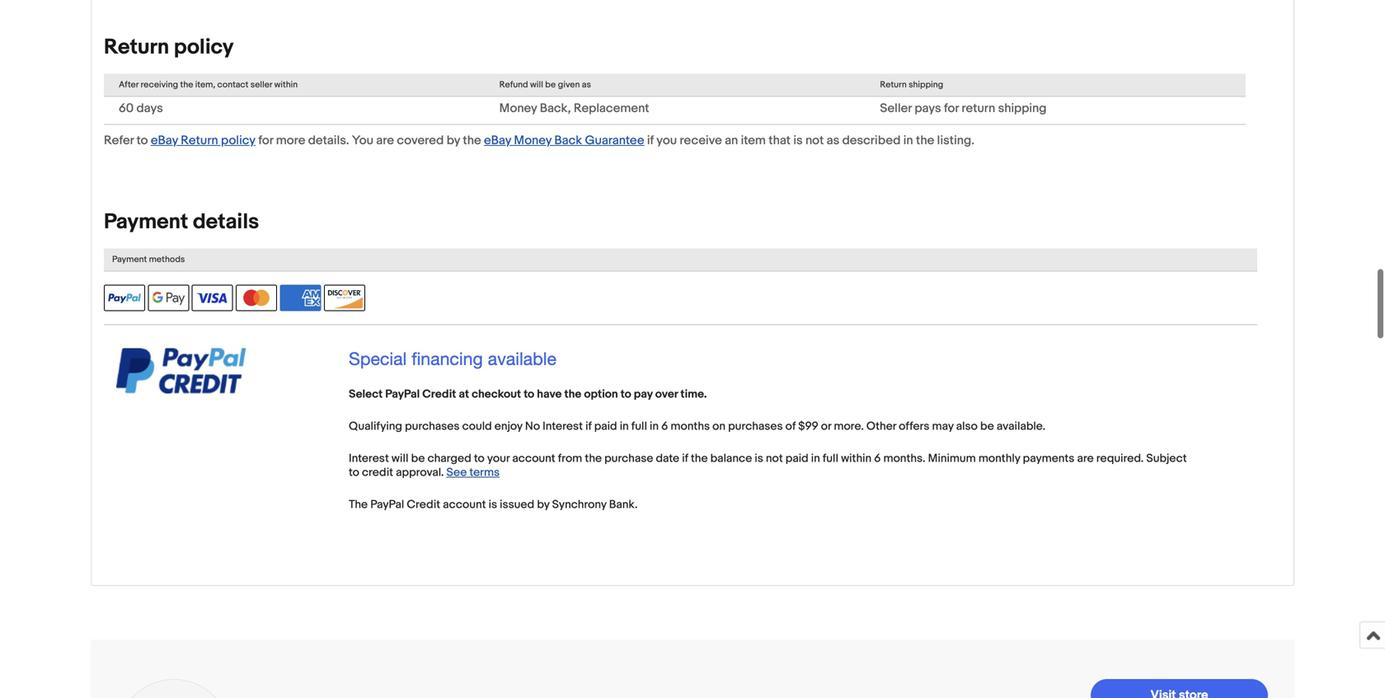Task type: locate. For each thing, give the bounding box(es) containing it.
the right from
[[585, 452, 602, 466]]

payment details
[[104, 209, 259, 235]]

are left required. at the right bottom
[[1077, 452, 1094, 466]]

the right 'date'
[[691, 452, 708, 466]]

1 purchases from the left
[[405, 420, 460, 434]]

1 horizontal spatial purchases
[[728, 420, 783, 434]]

1 horizontal spatial will
[[530, 80, 543, 90]]

1 horizontal spatial 6
[[874, 452, 881, 466]]

full
[[631, 420, 647, 434], [823, 452, 839, 466]]

is
[[794, 133, 803, 148], [755, 452, 763, 466], [489, 498, 497, 512]]

1 horizontal spatial if
[[647, 133, 654, 148]]

1 horizontal spatial are
[[1077, 452, 1094, 466]]

no
[[525, 420, 540, 434]]

1 vertical spatial will
[[392, 452, 409, 466]]

time.
[[681, 388, 707, 402]]

in up purchase
[[620, 420, 629, 434]]

money left back
[[514, 133, 552, 148]]

by right the issued
[[537, 498, 550, 512]]

return up seller
[[880, 80, 907, 90]]

money
[[499, 101, 537, 116], [514, 133, 552, 148]]

6
[[661, 420, 668, 434], [874, 452, 881, 466]]

6 left "months"
[[661, 420, 668, 434]]

within down more. on the right bottom of the page
[[841, 452, 872, 466]]

1 horizontal spatial not
[[806, 133, 824, 148]]

interest right no
[[543, 420, 583, 434]]

6 left months.
[[874, 452, 881, 466]]

1 vertical spatial not
[[766, 452, 783, 466]]

will
[[530, 80, 543, 90], [392, 452, 409, 466]]

have
[[537, 388, 562, 402]]

not right "balance"
[[766, 452, 783, 466]]

bank.
[[609, 498, 638, 512]]

1 horizontal spatial for
[[944, 101, 959, 116]]

shipping up pays
[[909, 80, 943, 90]]

full down the or
[[823, 452, 839, 466]]

is right "that"
[[794, 133, 803, 148]]

0 horizontal spatial be
[[411, 452, 425, 466]]

2 vertical spatial if
[[682, 452, 688, 466]]

shipping right the return
[[998, 101, 1047, 116]]

0 vertical spatial payment
[[104, 209, 188, 235]]

months.
[[884, 452, 926, 466]]

1 horizontal spatial shipping
[[998, 101, 1047, 116]]

the right have
[[564, 388, 582, 402]]

credit for account
[[407, 498, 440, 512]]

60 days
[[119, 101, 163, 116]]

0 vertical spatial shipping
[[909, 80, 943, 90]]

2 horizontal spatial be
[[980, 420, 994, 434]]

0 horizontal spatial account
[[443, 498, 486, 512]]

2 vertical spatial be
[[411, 452, 425, 466]]

seller
[[250, 80, 272, 90]]

within
[[274, 80, 298, 90], [841, 452, 872, 466]]

for right pays
[[944, 101, 959, 116]]

select paypal credit at checkout to have the option to pay over time.
[[349, 388, 707, 402]]

2 vertical spatial return
[[181, 133, 218, 148]]

return up 'after'
[[104, 35, 169, 60]]

policy
[[174, 35, 234, 60], [221, 133, 256, 148]]

0 vertical spatial policy
[[174, 35, 234, 60]]

if right 'date'
[[682, 452, 688, 466]]

0 horizontal spatial is
[[489, 498, 497, 512]]

0 vertical spatial 6
[[661, 420, 668, 434]]

1 vertical spatial for
[[258, 133, 273, 148]]

will down qualifying
[[392, 452, 409, 466]]

1 vertical spatial money
[[514, 133, 552, 148]]

0 vertical spatial is
[[794, 133, 803, 148]]

0 horizontal spatial are
[[376, 133, 394, 148]]

1 horizontal spatial return
[[181, 133, 218, 148]]

0 horizontal spatial 6
[[661, 420, 668, 434]]

checkout
[[472, 388, 521, 402]]

subject
[[1146, 452, 1187, 466]]

1 horizontal spatial as
[[827, 133, 840, 148]]

contact
[[217, 80, 248, 90]]

1 vertical spatial be
[[980, 420, 994, 434]]

1 horizontal spatial by
[[537, 498, 550, 512]]

1 horizontal spatial interest
[[543, 420, 583, 434]]

shipping
[[909, 80, 943, 90], [998, 101, 1047, 116]]

return down item,
[[181, 133, 218, 148]]

to left have
[[524, 388, 534, 402]]

1 vertical spatial by
[[537, 498, 550, 512]]

0 vertical spatial full
[[631, 420, 647, 434]]

0 vertical spatial account
[[512, 452, 555, 466]]

account down see
[[443, 498, 486, 512]]

paypal
[[385, 388, 420, 402], [370, 498, 404, 512]]

be right also
[[980, 420, 994, 434]]

money down refund
[[499, 101, 537, 116]]

0 horizontal spatial within
[[274, 80, 298, 90]]

0 horizontal spatial shipping
[[909, 80, 943, 90]]

the right covered
[[463, 133, 481, 148]]

0 horizontal spatial interest
[[349, 452, 389, 466]]

1 vertical spatial policy
[[221, 133, 256, 148]]

by
[[447, 133, 460, 148], [537, 498, 550, 512]]

1 horizontal spatial account
[[512, 452, 555, 466]]

for left more
[[258, 133, 273, 148]]

required.
[[1096, 452, 1144, 466]]

are inside "interest will be charged to your account from the purchase date if the balance is not paid in full within 6 months. minimum monthly payments are required. subject to credit approval."
[[1077, 452, 1094, 466]]

0 vertical spatial return
[[104, 35, 169, 60]]

if left you
[[647, 133, 654, 148]]

credit down approval.
[[407, 498, 440, 512]]

charged
[[428, 452, 471, 466]]

purchases up charged
[[405, 420, 460, 434]]

paid down option
[[594, 420, 617, 434]]

other
[[867, 420, 896, 434]]

payment up the payment methods
[[104, 209, 188, 235]]

that
[[769, 133, 791, 148]]

0 vertical spatial interest
[[543, 420, 583, 434]]

1 vertical spatial credit
[[407, 498, 440, 512]]

interest down qualifying
[[349, 452, 389, 466]]

item
[[741, 133, 766, 148]]

0 vertical spatial within
[[274, 80, 298, 90]]

1 vertical spatial payment
[[112, 254, 147, 265]]

are
[[376, 133, 394, 148], [1077, 452, 1094, 466]]

in
[[904, 133, 913, 148], [620, 420, 629, 434], [650, 420, 659, 434], [811, 452, 820, 466]]

0 horizontal spatial will
[[392, 452, 409, 466]]

pay
[[634, 388, 653, 402]]

0 vertical spatial as
[[582, 80, 591, 90]]

payment
[[104, 209, 188, 235], [112, 254, 147, 265]]

1 vertical spatial paypal
[[370, 498, 404, 512]]

is inside "interest will be charged to your account from the purchase date if the balance is not paid in full within 6 months. minimum monthly payments are required. subject to credit approval."
[[755, 452, 763, 466]]

return for return policy
[[104, 35, 169, 60]]

0 vertical spatial credit
[[422, 388, 456, 402]]

paid
[[594, 420, 617, 434], [786, 452, 809, 466]]

if down option
[[586, 420, 592, 434]]

within right seller
[[274, 80, 298, 90]]

back
[[554, 133, 582, 148]]

replacement
[[574, 101, 649, 116]]

payment for payment details
[[104, 209, 188, 235]]

1 horizontal spatial paid
[[786, 452, 809, 466]]

at
[[459, 388, 469, 402]]

an
[[725, 133, 738, 148]]

0 vertical spatial will
[[530, 80, 543, 90]]

in down $99
[[811, 452, 820, 466]]

months
[[671, 420, 710, 434]]

purchases left of
[[728, 420, 783, 434]]

1 vertical spatial interest
[[349, 452, 389, 466]]

as right given
[[582, 80, 591, 90]]

account down no
[[512, 452, 555, 466]]

be inside "interest will be charged to your account from the purchase date if the balance is not paid in full within 6 months. minimum monthly payments are required. subject to credit approval."
[[411, 452, 425, 466]]

account
[[512, 452, 555, 466], [443, 498, 486, 512]]

interest
[[543, 420, 583, 434], [349, 452, 389, 466]]

return for return shipping
[[880, 80, 907, 90]]

if
[[647, 133, 654, 148], [586, 420, 592, 434], [682, 452, 688, 466]]

1 vertical spatial paid
[[786, 452, 809, 466]]

0 horizontal spatial by
[[447, 133, 460, 148]]

1 horizontal spatial full
[[823, 452, 839, 466]]

be left given
[[545, 80, 556, 90]]

0 horizontal spatial not
[[766, 452, 783, 466]]

1 vertical spatial full
[[823, 452, 839, 466]]

0 vertical spatial not
[[806, 133, 824, 148]]

financing
[[412, 348, 483, 369]]

1 horizontal spatial is
[[755, 452, 763, 466]]

master card image
[[236, 285, 277, 311]]

1 vertical spatial is
[[755, 452, 763, 466]]

1 vertical spatial return
[[880, 80, 907, 90]]

visa image
[[192, 285, 233, 311]]

credit left at
[[422, 388, 456, 402]]

ebay down days
[[151, 133, 178, 148]]

the paypal credit account is issued by synchrony bank.
[[349, 498, 638, 512]]

return policy
[[104, 35, 234, 60]]

0 horizontal spatial return
[[104, 35, 169, 60]]

1 horizontal spatial be
[[545, 80, 556, 90]]

is left the issued
[[489, 498, 497, 512]]

0 vertical spatial be
[[545, 80, 556, 90]]

paid inside "interest will be charged to your account from the purchase date if the balance is not paid in full within 6 months. minimum monthly payments are required. subject to credit approval."
[[786, 452, 809, 466]]

as left described
[[827, 133, 840, 148]]

available
[[488, 348, 557, 369]]

paid down of
[[786, 452, 809, 466]]

be left charged
[[411, 452, 425, 466]]

full down pay
[[631, 420, 647, 434]]

policy left more
[[221, 133, 256, 148]]

to left pay
[[621, 388, 631, 402]]

$99
[[798, 420, 818, 434]]

0 horizontal spatial purchases
[[405, 420, 460, 434]]

purchases
[[405, 420, 460, 434], [728, 420, 783, 434]]

will right refund
[[530, 80, 543, 90]]

after
[[119, 80, 139, 90]]

be for refund will be given as
[[545, 80, 556, 90]]

if inside "interest will be charged to your account from the purchase date if the balance is not paid in full within 6 months. minimum monthly payments are required. subject to credit approval."
[[682, 452, 688, 466]]

0 horizontal spatial ebay
[[151, 133, 178, 148]]

given
[[558, 80, 580, 90]]

1 vertical spatial are
[[1077, 452, 1094, 466]]

payment left methods
[[112, 254, 147, 265]]

refer
[[104, 133, 134, 148]]

2 purchases from the left
[[728, 420, 783, 434]]

described
[[842, 133, 901, 148]]

0 horizontal spatial full
[[631, 420, 647, 434]]

issued
[[500, 498, 534, 512]]

for
[[944, 101, 959, 116], [258, 133, 273, 148]]

minimum
[[928, 452, 976, 466]]

2 horizontal spatial return
[[880, 80, 907, 90]]

60
[[119, 101, 134, 116]]

will for refund
[[530, 80, 543, 90]]

not right "that"
[[806, 133, 824, 148]]

0 horizontal spatial if
[[586, 420, 592, 434]]

1 ebay from the left
[[151, 133, 178, 148]]

0 vertical spatial paypal
[[385, 388, 420, 402]]

1 horizontal spatial ebay
[[484, 133, 511, 148]]

on
[[713, 420, 726, 434]]

item,
[[195, 80, 215, 90]]

days
[[136, 101, 163, 116]]

1 horizontal spatial within
[[841, 452, 872, 466]]

paypal for select
[[385, 388, 420, 402]]

credit
[[422, 388, 456, 402], [407, 498, 440, 512]]

will inside "interest will be charged to your account from the purchase date if the balance is not paid in full within 6 months. minimum monthly payments are required. subject to credit approval."
[[392, 452, 409, 466]]

policy up item,
[[174, 35, 234, 60]]

by right covered
[[447, 133, 460, 148]]

is right "balance"
[[755, 452, 763, 466]]

paypal right select
[[385, 388, 420, 402]]

1 vertical spatial within
[[841, 452, 872, 466]]

0 vertical spatial paid
[[594, 420, 617, 434]]

are right you
[[376, 133, 394, 148]]

approval.
[[396, 466, 444, 480]]

balance
[[710, 452, 752, 466]]

2 horizontal spatial is
[[794, 133, 803, 148]]

paypal right the on the left bottom
[[370, 498, 404, 512]]

2 horizontal spatial if
[[682, 452, 688, 466]]

1 vertical spatial 6
[[874, 452, 881, 466]]

ebay down refund
[[484, 133, 511, 148]]

not inside "interest will be charged to your account from the purchase date if the balance is not paid in full within 6 months. minimum monthly payments are required. subject to credit approval."
[[766, 452, 783, 466]]

1 vertical spatial as
[[827, 133, 840, 148]]

the left item,
[[180, 80, 193, 90]]



Task type: describe. For each thing, give the bounding box(es) containing it.
receive
[[680, 133, 722, 148]]

ebay return policy link
[[151, 133, 256, 148]]

1 vertical spatial if
[[586, 420, 592, 434]]

return
[[962, 101, 995, 116]]

after receiving the item, contact seller within
[[119, 80, 298, 90]]

in down seller
[[904, 133, 913, 148]]

in down pay
[[650, 420, 659, 434]]

payments
[[1023, 452, 1075, 466]]

you
[[352, 133, 373, 148]]

in inside "interest will be charged to your account from the purchase date if the balance is not paid in full within 6 months. minimum monthly payments are required. subject to credit approval."
[[811, 452, 820, 466]]

you
[[657, 133, 677, 148]]

guarantee
[[585, 133, 644, 148]]

see terms
[[446, 466, 500, 480]]

of
[[786, 420, 796, 434]]

offers
[[899, 420, 930, 434]]

to right 'refer'
[[137, 133, 148, 148]]

will for interest
[[392, 452, 409, 466]]

pays
[[915, 101, 941, 116]]

monthly
[[979, 452, 1020, 466]]

details
[[193, 209, 259, 235]]

interest inside "interest will be charged to your account from the purchase date if the balance is not paid in full within 6 months. minimum monthly payments are required. subject to credit approval."
[[349, 452, 389, 466]]

refund will be given as
[[499, 80, 591, 90]]

return shipping
[[880, 80, 943, 90]]

american express image
[[280, 285, 321, 311]]

to left your
[[474, 452, 485, 466]]

discover image
[[324, 285, 365, 311]]

back,
[[540, 101, 571, 116]]

0 vertical spatial for
[[944, 101, 959, 116]]

interest will be charged to your account from the purchase date if the balance is not paid in full within 6 months. minimum monthly payments are required. subject to credit approval.
[[349, 452, 1187, 480]]

seller pays for return shipping
[[880, 101, 1047, 116]]

may
[[932, 420, 954, 434]]

refer to ebay return policy for more details. you are covered by the ebay money back guarantee if you receive an item that is not as described in the listing.
[[104, 133, 975, 148]]

refund
[[499, 80, 528, 90]]

within inside "interest will be charged to your account from the purchase date if the balance is not paid in full within 6 months. minimum monthly payments are required. subject to credit approval."
[[841, 452, 872, 466]]

enjoy
[[495, 420, 523, 434]]

ebay money back guarantee link
[[484, 133, 644, 148]]

select
[[349, 388, 383, 402]]

see terms link
[[446, 466, 500, 480]]

paypal image
[[104, 285, 145, 311]]

0 vertical spatial by
[[447, 133, 460, 148]]

0 horizontal spatial paid
[[594, 420, 617, 434]]

the
[[349, 498, 368, 512]]

account inside "interest will be charged to your account from the purchase date if the balance is not paid in full within 6 months. minimum monthly payments are required. subject to credit approval."
[[512, 452, 555, 466]]

more.
[[834, 420, 864, 434]]

or
[[821, 420, 831, 434]]

payment methods
[[112, 254, 185, 265]]

payment for payment methods
[[112, 254, 147, 265]]

0 horizontal spatial as
[[582, 80, 591, 90]]

paypal for the
[[370, 498, 404, 512]]

full inside "interest will be charged to your account from the purchase date if the balance is not paid in full within 6 months. minimum monthly payments are required. subject to credit approval."
[[823, 452, 839, 466]]

synchrony
[[552, 498, 607, 512]]

0 horizontal spatial for
[[258, 133, 273, 148]]

terms
[[470, 466, 500, 480]]

purchase
[[605, 452, 653, 466]]

1 vertical spatial shipping
[[998, 101, 1047, 116]]

your
[[487, 452, 510, 466]]

from
[[558, 452, 582, 466]]

covered
[[397, 133, 444, 148]]

qualifying
[[349, 420, 402, 434]]

the left listing.
[[916, 133, 934, 148]]

to left credit
[[349, 466, 359, 480]]

available.
[[997, 420, 1046, 434]]

see
[[446, 466, 467, 480]]

methods
[[149, 254, 185, 265]]

receiving
[[141, 80, 178, 90]]

special financing available
[[349, 348, 557, 369]]

more
[[276, 133, 305, 148]]

1 vertical spatial account
[[443, 498, 486, 512]]

6 inside "interest will be charged to your account from the purchase date if the balance is not paid in full within 6 months. minimum monthly payments are required. subject to credit approval."
[[874, 452, 881, 466]]

2 vertical spatial is
[[489, 498, 497, 512]]

0 vertical spatial if
[[647, 133, 654, 148]]

google pay image
[[148, 285, 189, 311]]

seller
[[880, 101, 912, 116]]

special
[[349, 348, 407, 369]]

qualifying purchases could enjoy no interest if paid in full in 6 months on purchases of $99 or more. other offers may also be available.
[[349, 420, 1046, 434]]

0 vertical spatial are
[[376, 133, 394, 148]]

over
[[655, 388, 678, 402]]

details.
[[308, 133, 349, 148]]

2 ebay from the left
[[484, 133, 511, 148]]

credit for at
[[422, 388, 456, 402]]

option
[[584, 388, 618, 402]]

money back, replacement
[[499, 101, 649, 116]]

0 vertical spatial money
[[499, 101, 537, 116]]

credit
[[362, 466, 393, 480]]

listing.
[[937, 133, 975, 148]]

date
[[656, 452, 680, 466]]

be for interest will be charged to your account from the purchase date if the balance is not paid in full within 6 months. minimum monthly payments are required. subject to credit approval.
[[411, 452, 425, 466]]

also
[[956, 420, 978, 434]]

could
[[462, 420, 492, 434]]



Task type: vqa. For each thing, say whether or not it's contained in the screenshot.
SONICAKE Matribox II Guitar Bass Amp IR Cabinets Expression Effect Pedal F link
no



